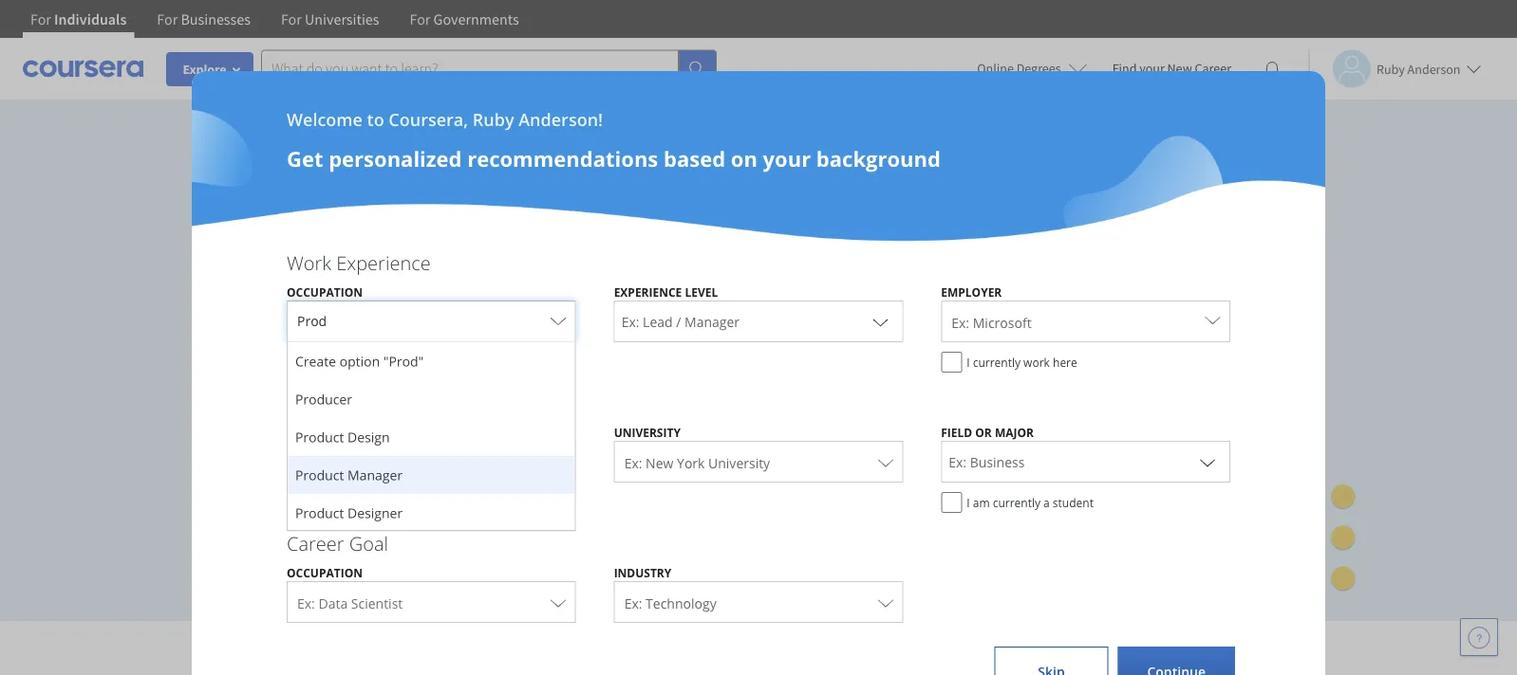Task type: vqa. For each thing, say whether or not it's contained in the screenshot.
the top an
no



Task type: describe. For each thing, give the bounding box(es) containing it.
start 7-day free trial
[[238, 469, 376, 488]]

product manager
[[295, 467, 403, 485]]

coursera image
[[23, 53, 143, 84]]

anderson!
[[519, 108, 603, 131]]

for universities
[[281, 9, 379, 28]]

for for businesses
[[157, 9, 178, 28]]

ready
[[377, 300, 432, 328]]

0 horizontal spatial university
[[614, 425, 681, 440]]

class
[[535, 266, 582, 295]]

for individuals
[[30, 9, 127, 28]]

microsoft
[[973, 314, 1032, 332]]

to inside onboardingmodal dialog
[[367, 108, 384, 131]]

I currently work here checkbox
[[941, 352, 962, 373]]

included
[[682, 300, 765, 328]]

for for individuals
[[30, 9, 51, 28]]

anytime
[[334, 426, 389, 444]]

manager
[[347, 467, 403, 485]]

cancel
[[288, 426, 330, 444]]

certificate
[[437, 300, 533, 328]]

i am currently a student
[[967, 495, 1094, 511]]

product for product design
[[295, 429, 344, 447]]

career goal element
[[268, 531, 1249, 633]]

businesses
[[181, 9, 251, 28]]

and inside unlimited access to 7,000+ world-class courses, hands-on projects, and job-ready certificate programs—all included in your subscription
[[297, 300, 334, 328]]

unlimited
[[208, 266, 303, 295]]

find your new career link
[[1103, 57, 1241, 81]]

/year with 14-day money-back guarantee
[[256, 514, 528, 532]]

trial
[[346, 469, 376, 488]]

recommendations
[[467, 144, 658, 173]]

free
[[314, 469, 343, 488]]

0 horizontal spatial experience
[[336, 250, 431, 276]]

major
[[995, 425, 1034, 440]]

product designer
[[295, 505, 403, 523]]

I am currently a student checkbox
[[941, 493, 962, 514]]

in
[[771, 300, 789, 328]]

a
[[1043, 495, 1050, 511]]

find your new career
[[1112, 60, 1231, 77]]

am
[[973, 495, 990, 511]]

job-
[[339, 300, 377, 328]]

technology
[[646, 595, 716, 613]]

background
[[816, 144, 941, 173]]

world-
[[473, 266, 535, 295]]

employer
[[941, 284, 1002, 300]]

find
[[1112, 60, 1137, 77]]

1 vertical spatial and
[[771, 637, 812, 667]]

show notifications image
[[1261, 62, 1283, 84]]

/year
[[256, 514, 291, 532]]

occupation for career
[[287, 565, 363, 581]]

on inside dialog
[[731, 144, 757, 173]]

unlimited access to 7,000+ world-class courses, hands-on projects, and job-ready certificate programs—all included in your subscription
[[208, 266, 789, 362]]

start
[[238, 469, 271, 488]]

day inside button
[[287, 469, 311, 488]]

universities
[[644, 637, 766, 667]]

work
[[1023, 355, 1050, 370]]

scientist
[[351, 595, 403, 613]]

ex: microsoft
[[951, 314, 1032, 332]]

i currently work here
[[967, 355, 1077, 370]]

to inside unlimited access to 7,000+ world-class courses, hands-on projects, and job-ready certificate programs—all included in your subscription
[[377, 266, 397, 295]]

coursera,
[[389, 108, 468, 131]]

work experience
[[287, 250, 431, 276]]

help center image
[[1468, 627, 1490, 649]]

1 horizontal spatial new
[[1167, 60, 1192, 77]]

chevron down image for experience level
[[869, 310, 892, 333]]

with inside button
[[294, 514, 324, 532]]

7,000+
[[402, 266, 467, 295]]

for governments
[[410, 9, 519, 28]]

plus
[[1094, 637, 1138, 667]]

your inside unlimited access to 7,000+ world-class courses, hands-on projects, and job-ready certificate programs—all included in your subscription
[[208, 333, 252, 362]]

1 vertical spatial with
[[940, 637, 985, 667]]

designer
[[347, 505, 403, 523]]

coursera plus image
[[208, 178, 497, 207]]

i for work experience
[[967, 355, 970, 370]]

new inside education element
[[646, 454, 673, 472]]

for for governments
[[410, 9, 430, 28]]

1 vertical spatial university
[[708, 454, 770, 472]]



Task type: locate. For each thing, give the bounding box(es) containing it.
chevron down image for field or major
[[1196, 451, 1219, 474]]

your right find
[[1139, 60, 1165, 77]]

occupation inside the 'work experience' element
[[287, 284, 363, 300]]

for left "businesses"
[[157, 9, 178, 28]]

to up ready
[[377, 266, 397, 295]]

/month,
[[231, 426, 285, 444]]

0 horizontal spatial with
[[294, 514, 324, 532]]

programs—all
[[539, 300, 677, 328]]

industry
[[614, 565, 671, 581]]

4 for from the left
[[410, 9, 430, 28]]

currently
[[973, 355, 1021, 370], [993, 495, 1040, 511]]

"prod"
[[383, 353, 424, 371]]

1 vertical spatial your
[[763, 144, 811, 173]]

with left 14- on the bottom left of page
[[294, 514, 324, 532]]

1 vertical spatial i
[[967, 495, 970, 511]]

york
[[677, 454, 705, 472]]

companies
[[818, 637, 934, 667]]

for left the governments
[[410, 9, 430, 28]]

0 vertical spatial and
[[297, 300, 334, 328]]

0 vertical spatial product
[[295, 429, 344, 447]]

experience level
[[614, 284, 718, 300]]

on up the included
[[740, 266, 765, 295]]

7-
[[274, 469, 287, 488]]

1 horizontal spatial with
[[940, 637, 985, 667]]

0 vertical spatial i
[[967, 355, 970, 370]]

2 occupation from the top
[[287, 565, 363, 581]]

with left coursera
[[940, 637, 985, 667]]

for left the individuals
[[30, 9, 51, 28]]

career inside onboardingmodal dialog
[[287, 531, 344, 557]]

experience up ready
[[336, 250, 431, 276]]

0 horizontal spatial your
[[208, 333, 252, 362]]

1 vertical spatial to
[[377, 266, 397, 295]]

career down product designer
[[287, 531, 344, 557]]

field or major
[[941, 425, 1034, 440]]

Occupation text field
[[297, 305, 542, 342]]

0 vertical spatial occupation
[[287, 284, 363, 300]]

onboardingmodal dialog
[[0, 0, 1517, 676]]

design
[[347, 429, 390, 447]]

or
[[975, 425, 992, 440]]

and
[[297, 300, 334, 328], [771, 637, 812, 667]]

work experience element
[[268, 250, 1249, 676]]

product
[[295, 429, 344, 447], [295, 467, 344, 485], [295, 505, 344, 523]]

data
[[318, 595, 348, 613]]

guarantee
[[459, 514, 528, 532]]

1 vertical spatial chevron down image
[[1196, 451, 1219, 474]]

create
[[295, 353, 336, 371]]

welcome to coursera, ruby anderson!
[[287, 108, 603, 131]]

your inside onboardingmodal dialog
[[763, 144, 811, 173]]

for
[[30, 9, 51, 28], [157, 9, 178, 28], [281, 9, 302, 28], [410, 9, 430, 28]]

2 for from the left
[[157, 9, 178, 28]]

ex: data scientist
[[297, 595, 403, 613]]

1 horizontal spatial chevron down image
[[1196, 451, 1219, 474]]

ex: inside the 'work experience' element
[[951, 314, 969, 332]]

ex: for ex: new york university
[[624, 454, 642, 472]]

access
[[309, 266, 372, 295]]

new left the york
[[646, 454, 673, 472]]

ex: for ex: data scientist
[[297, 595, 315, 613]]

2 product from the top
[[295, 467, 344, 485]]

2 horizontal spatial your
[[1139, 60, 1165, 77]]

occupation up data
[[287, 565, 363, 581]]

with
[[294, 514, 324, 532], [940, 637, 985, 667]]

1 horizontal spatial university
[[708, 454, 770, 472]]

and up subscription
[[297, 300, 334, 328]]

university up the york
[[614, 425, 681, 440]]

row group containing create option "prod"
[[288, 343, 575, 676]]

on inside unlimited access to 7,000+ world-class courses, hands-on projects, and job-ready certificate programs—all included in your subscription
[[740, 266, 765, 295]]

currently inside the 'work experience' element
[[973, 355, 1021, 370]]

university
[[614, 425, 681, 440], [708, 454, 770, 472]]

ex: for ex: technology
[[624, 595, 642, 613]]

2 vertical spatial your
[[208, 333, 252, 362]]

occupation for work
[[287, 284, 363, 300]]

row group inside the 'work experience' element
[[288, 343, 575, 676]]

1 horizontal spatial your
[[763, 144, 811, 173]]

0 vertical spatial with
[[294, 514, 324, 532]]

0 vertical spatial chevron down image
[[869, 310, 892, 333]]

ex: technology
[[624, 595, 716, 613]]

0 vertical spatial university
[[614, 425, 681, 440]]

1 vertical spatial product
[[295, 467, 344, 485]]

university right the york
[[708, 454, 770, 472]]

ruby
[[473, 108, 514, 131]]

here
[[1053, 355, 1077, 370]]

degree
[[287, 425, 330, 440]]

1 vertical spatial on
[[740, 266, 765, 295]]

0 vertical spatial to
[[367, 108, 384, 131]]

1 vertical spatial currently
[[993, 495, 1040, 511]]

i left 'am'
[[967, 495, 970, 511]]

courses,
[[587, 266, 668, 295]]

governments
[[433, 9, 519, 28]]

product design
[[295, 429, 390, 447]]

occupation down work
[[287, 284, 363, 300]]

1 vertical spatial day
[[347, 514, 371, 532]]

welcome
[[287, 108, 363, 131]]

None search field
[[261, 50, 717, 88]]

product for product designer
[[295, 505, 344, 523]]

work
[[287, 250, 331, 276]]

for left universities at the top of the page
[[281, 9, 302, 28]]

1 horizontal spatial career
[[1195, 60, 1231, 77]]

chevron down image inside education element
[[1196, 451, 1219, 474]]

chevron down image
[[869, 310, 892, 333], [1196, 451, 1219, 474]]

projects,
[[208, 300, 291, 328]]

ex: for ex: microsoft
[[951, 314, 969, 332]]

1 vertical spatial experience
[[614, 284, 682, 300]]

your
[[1139, 60, 1165, 77], [763, 144, 811, 173], [208, 333, 252, 362]]

1 horizontal spatial and
[[771, 637, 812, 667]]

career left show notifications icon
[[1195, 60, 1231, 77]]

1 horizontal spatial experience
[[614, 284, 682, 300]]

career
[[1195, 60, 1231, 77], [287, 531, 344, 557]]

leading
[[561, 637, 638, 667]]

2 vertical spatial product
[[295, 505, 344, 523]]

individuals
[[54, 9, 127, 28]]

1 vertical spatial occupation
[[287, 565, 363, 581]]

producer
[[295, 391, 352, 409]]

product right 7-
[[295, 467, 344, 485]]

day inside button
[[347, 514, 371, 532]]

ex:
[[951, 314, 969, 332], [624, 454, 642, 472], [297, 595, 315, 613], [624, 595, 642, 613]]

goal
[[349, 531, 388, 557]]

3 product from the top
[[295, 505, 344, 523]]

1 product from the top
[[295, 429, 344, 447]]

ex: down industry
[[624, 595, 642, 613]]

2 i from the top
[[967, 495, 970, 511]]

field
[[941, 425, 972, 440]]

occupation inside career goal element
[[287, 565, 363, 581]]

your down projects,
[[208, 333, 252, 362]]

create option "prod"
[[295, 353, 424, 371]]

ex: down 'employer'
[[951, 314, 969, 332]]

on right based
[[731, 144, 757, 173]]

student
[[1053, 495, 1094, 511]]

0 vertical spatial on
[[731, 144, 757, 173]]

day
[[287, 469, 311, 488], [347, 514, 371, 532]]

to up personalized
[[367, 108, 384, 131]]

level
[[685, 284, 718, 300]]

product up the career goal
[[295, 505, 344, 523]]

hands-
[[673, 266, 740, 295]]

i for education
[[967, 495, 970, 511]]

0 vertical spatial your
[[1139, 60, 1165, 77]]

1 occupation from the top
[[287, 284, 363, 300]]

for for universities
[[281, 9, 302, 28]]

currently down "ex: microsoft"
[[973, 355, 1021, 370]]

/year with 14-day money-back guarantee button
[[208, 513, 528, 533]]

3 for from the left
[[281, 9, 302, 28]]

occupation
[[287, 284, 363, 300], [287, 565, 363, 581]]

chevron down image inside the 'work experience' element
[[869, 310, 892, 333]]

get personalized recommendations based on your background
[[287, 144, 941, 173]]

0 vertical spatial day
[[287, 469, 311, 488]]

ex: left the york
[[624, 454, 642, 472]]

currently inside education element
[[993, 495, 1040, 511]]

option
[[339, 353, 380, 371]]

ex: inside education element
[[624, 454, 642, 472]]

product for product manager
[[295, 467, 344, 485]]

ex: left data
[[297, 595, 315, 613]]

product down education
[[295, 429, 344, 447]]

1 for from the left
[[30, 9, 51, 28]]

on
[[731, 144, 757, 173], [740, 266, 765, 295]]

0 vertical spatial currently
[[973, 355, 1021, 370]]

14-
[[328, 514, 347, 532]]

education
[[287, 390, 372, 416]]

0 horizontal spatial new
[[646, 454, 673, 472]]

career goal
[[287, 531, 388, 557]]

Occupation field
[[288, 300, 575, 342]]

new right find
[[1167, 60, 1192, 77]]

0 horizontal spatial chevron down image
[[869, 310, 892, 333]]

0 horizontal spatial career
[[287, 531, 344, 557]]

coursera
[[991, 637, 1088, 667]]

ex: new york university
[[624, 454, 770, 472]]

0 vertical spatial experience
[[336, 250, 431, 276]]

i
[[967, 355, 970, 370], [967, 495, 970, 511]]

your left background
[[763, 144, 811, 173]]

0 horizontal spatial day
[[287, 469, 311, 488]]

0 vertical spatial new
[[1167, 60, 1192, 77]]

row group
[[288, 343, 575, 676]]

/month, cancel anytime
[[231, 426, 389, 444]]

leading universities and companies with coursera plus
[[555, 637, 1138, 667]]

get
[[287, 144, 323, 173]]

experience left 'level' at left
[[614, 284, 682, 300]]

education element
[[268, 390, 1249, 523]]

back
[[424, 514, 456, 532]]

0 horizontal spatial and
[[297, 300, 334, 328]]

1 horizontal spatial day
[[347, 514, 371, 532]]

banner navigation
[[15, 0, 534, 38]]

and down career goal element
[[771, 637, 812, 667]]

personalized
[[329, 144, 462, 173]]

i right i currently work here checkbox
[[967, 355, 970, 370]]

start 7-day free trial button
[[208, 456, 406, 501]]

currently left a
[[993, 495, 1040, 511]]

1 vertical spatial career
[[287, 531, 344, 557]]

universities
[[305, 9, 379, 28]]

0 vertical spatial career
[[1195, 60, 1231, 77]]

subscription
[[258, 333, 378, 362]]

1 vertical spatial new
[[646, 454, 673, 472]]

based
[[664, 144, 725, 173]]

1 i from the top
[[967, 355, 970, 370]]

chevron down image
[[542, 451, 564, 474]]

for businesses
[[157, 9, 251, 28]]



